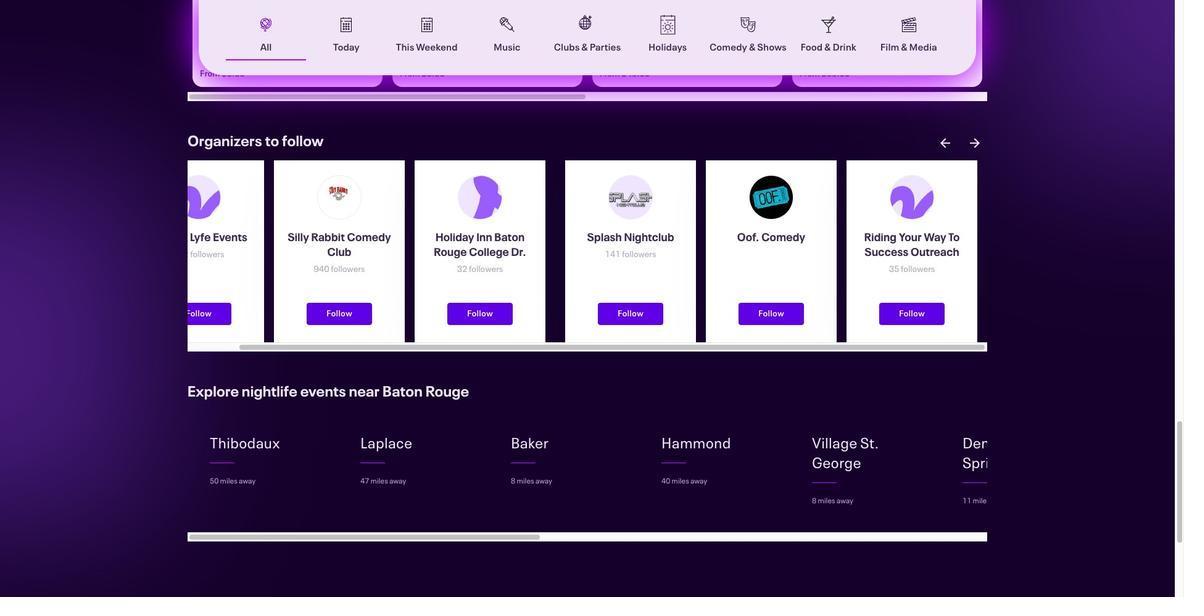 Task type: vqa. For each thing, say whether or not it's contained in the screenshot.
alert dialog
no



Task type: locate. For each thing, give the bounding box(es) containing it.
and
[[676, 2, 695, 17]]

0 horizontal spatial 8 miles away
[[511, 476, 553, 486]]

club up "940"
[[328, 244, 352, 259]]

followers right 141
[[623, 248, 657, 260]]

•
[[226, 35, 230, 47], [449, 35, 452, 47], [647, 35, 650, 47], [844, 35, 848, 47]]

$5.00
[[222, 67, 245, 79], [422, 67, 445, 79]]

pm left the +
[[251, 35, 264, 47]]

2 horizontal spatial 9:00
[[849, 35, 867, 47]]

food & drink
[[801, 40, 857, 53]]

clubs & parties
[[554, 40, 621, 53]]

2 sat, from the left
[[800, 35, 816, 47]]

2 follow from the left
[[327, 308, 353, 320]]

1 from from the left
[[200, 67, 220, 79]]

1 • from the left
[[226, 35, 230, 47]]

away right 50
[[239, 476, 256, 486]]

0 vertical spatial 8
[[957, 2, 963, 17]]

2 $5.00 from the left
[[422, 67, 445, 79]]

0 horizontal spatial 9:00
[[454, 35, 472, 47]]

& right food
[[825, 40, 831, 53]]

pm inside the silly rabbit comedy club presents: 2024 nye celebration sun, dec 31 •  9:00 pm silly rabbit comedy club from $5.00
[[474, 35, 486, 47]]

8 down george at right bottom
[[813, 496, 817, 506]]

-
[[865, 2, 869, 17], [853, 17, 858, 32]]

2 9:00 from the left
[[652, 35, 670, 47]]

20 left year
[[905, 17, 919, 32]]

• right 23
[[647, 35, 650, 47]]

0 horizontal spatial presents:
[[200, 17, 249, 32]]

dec left 31
[[419, 35, 435, 47]]

village
[[813, 433, 858, 453]]

1 9:00 from the left
[[454, 35, 472, 47]]

0 horizontal spatial $5.00
[[222, 67, 245, 79]]

baton right near
[[383, 382, 423, 401]]

club inside boston richey and  friends performing live sat, dec 23 •  9:00 pm club bella noche from $40.00
[[600, 50, 618, 62]]

dec left 23
[[617, 35, 633, 47]]

2 pm from the left
[[474, 35, 486, 47]]

miles for laplace
[[371, 476, 388, 486]]

jessica wild - all stars season 8 superstar - splash's 20 year anniversary
[[800, 2, 963, 47]]

4 • from the left
[[844, 35, 848, 47]]

8 miles away down baker
[[511, 476, 553, 486]]

presents: inside the silly rabbit comedy club presents: piper friday • 8:30 pm + 1 more silly rabbit comedy club from $5.00
[[200, 17, 249, 32]]

• inside the sat, jan 20 •  9:00 pm splash nightclub from $30.00
[[844, 35, 848, 47]]

shows
[[758, 40, 787, 53]]

1 horizontal spatial sat,
[[800, 35, 816, 47]]

splash
[[800, 50, 826, 62], [588, 230, 622, 244]]

nightclub
[[828, 50, 865, 62], [625, 230, 675, 244]]

oof.
[[738, 230, 760, 244]]

miles for village st. george
[[818, 496, 836, 506]]

2 • from the left
[[449, 35, 452, 47]]

film
[[881, 40, 900, 53]]

jessica
[[800, 2, 837, 17]]

1 horizontal spatial all
[[872, 2, 885, 17]]

presents: inside the silly rabbit comedy club presents: 2024 nye celebration sun, dec 31 •  9:00 pm silly rabbit comedy club from $5.00
[[400, 17, 449, 32]]

6 follow from the left
[[900, 308, 926, 320]]

2 horizontal spatial 8
[[957, 2, 963, 17]]

1 & from the left
[[582, 40, 588, 53]]

holiday inn baton rouge college dr. 32 followers
[[434, 230, 527, 275]]

followers
[[190, 248, 224, 260], [623, 248, 657, 260], [331, 263, 365, 275], [469, 263, 503, 275], [901, 263, 936, 275]]

sat, inside the sat, jan 20 •  9:00 pm splash nightclub from $30.00
[[800, 35, 816, 47]]

sat, inside boston richey and  friends performing live sat, dec 23 •  9:00 pm club bella noche from $40.00
[[600, 35, 616, 47]]

1 dec from the left
[[419, 35, 435, 47]]

today
[[333, 40, 360, 53]]

dr.
[[512, 244, 527, 259]]

• right 31
[[449, 35, 452, 47]]

follow for holiday
[[467, 308, 493, 320]]

from inside the silly rabbit comedy club presents: piper friday • 8:30 pm + 1 more silly rabbit comedy club from $5.00
[[200, 67, 220, 79]]

4 follow from the left
[[618, 308, 644, 320]]

thibodaux
[[210, 433, 280, 453]]

6 follow button from the left
[[880, 303, 945, 325]]

follow button for vibrant
[[166, 303, 232, 325]]

0 horizontal spatial dec
[[419, 35, 435, 47]]

from down friday at the top of the page
[[200, 67, 220, 79]]

miles for hammond
[[672, 476, 690, 486]]

dec
[[419, 35, 435, 47], [617, 35, 633, 47]]

20 right jan
[[832, 35, 842, 47]]

1 horizontal spatial 20
[[905, 17, 919, 32]]

2024
[[451, 17, 478, 32]]

bella
[[620, 50, 638, 62]]

comedy
[[282, 2, 325, 17], [482, 2, 525, 17], [710, 40, 748, 53], [244, 50, 276, 62], [444, 50, 476, 62], [347, 230, 391, 244], [762, 230, 806, 244]]

followers down college
[[469, 263, 503, 275]]

1 horizontal spatial 8
[[813, 496, 817, 506]]

rouge
[[434, 244, 467, 259], [426, 382, 470, 401]]

comedy & shows
[[710, 40, 787, 53]]

0 horizontal spatial nightclub
[[625, 230, 675, 244]]

presents: for the silly rabbit comedy club presents: piper
[[200, 17, 249, 32]]

rabbit up the +
[[246, 2, 280, 17]]

3 9:00 from the left
[[849, 35, 867, 47]]

9:00 inside the silly rabbit comedy club presents: 2024 nye celebration sun, dec 31 •  9:00 pm silly rabbit comedy club from $5.00
[[454, 35, 472, 47]]

0 vertical spatial 8 miles away
[[511, 476, 553, 486]]

5 follow button from the left
[[739, 303, 805, 325]]

friday
[[200, 35, 224, 47]]

vibrant
[[150, 230, 188, 244]]

9:00
[[454, 35, 472, 47], [652, 35, 670, 47], [849, 35, 867, 47]]

followers right 35
[[901, 263, 936, 275]]

miles right 50
[[220, 476, 238, 486]]

1 vertical spatial nightclub
[[625, 230, 675, 244]]

sun,
[[400, 35, 418, 47]]

23
[[635, 35, 645, 47]]

0 vertical spatial splash
[[800, 50, 826, 62]]

3 & from the left
[[825, 40, 831, 53]]

0 horizontal spatial -
[[853, 17, 858, 32]]

away right the 40
[[691, 476, 708, 486]]

1 vertical spatial 8
[[511, 476, 516, 486]]

1 horizontal spatial presents:
[[400, 17, 449, 32]]

lyfe
[[190, 230, 211, 244]]

from down this
[[400, 67, 420, 79]]

1 vertical spatial 20
[[832, 35, 842, 47]]

miles for denham springs
[[973, 496, 991, 506]]

4 & from the left
[[902, 40, 908, 53]]

8 inside jessica wild - all stars season 8 superstar - splash's 20 year anniversary
[[957, 2, 963, 17]]

$30.00
[[822, 67, 851, 79]]

splash nightclub 141 followers
[[588, 230, 675, 260]]

arrow right chunky_svg image
[[968, 136, 983, 151]]

club right nye
[[527, 2, 552, 17]]

0 vertical spatial nightclub
[[828, 50, 865, 62]]

& right clubs
[[582, 40, 588, 53]]

& for comedy
[[750, 40, 756, 53]]

baton
[[495, 230, 525, 244], [383, 382, 423, 401]]

denham springs link
[[963, 433, 1070, 473]]

0 horizontal spatial baton
[[383, 382, 423, 401]]

2 presents: from the left
[[400, 17, 449, 32]]

miles down baker
[[517, 476, 534, 486]]

baker link
[[511, 433, 618, 453]]

from inside the sat, jan 20 •  9:00 pm splash nightclub from $30.00
[[800, 67, 820, 79]]

miles right 47
[[371, 476, 388, 486]]

holiday
[[436, 230, 475, 244]]

miles down george at right bottom
[[818, 496, 836, 506]]

sat,
[[600, 35, 616, 47], [800, 35, 816, 47]]

1 vertical spatial splash
[[588, 230, 622, 244]]

all
[[872, 2, 885, 17], [260, 40, 272, 53]]

8
[[957, 2, 963, 17], [511, 476, 516, 486], [813, 496, 817, 506]]

&
[[582, 40, 588, 53], [750, 40, 756, 53], [825, 40, 831, 53], [902, 40, 908, 53]]

1 follow from the left
[[186, 308, 212, 320]]

0 horizontal spatial 20
[[832, 35, 842, 47]]

1 horizontal spatial 9:00
[[652, 35, 670, 47]]

1 horizontal spatial baton
[[495, 230, 525, 244]]

9:00 down 2024
[[454, 35, 472, 47]]

1 pm from the left
[[251, 35, 264, 47]]

1 sat, from the left
[[600, 35, 616, 47]]

50
[[210, 476, 219, 486]]

the up friday at the top of the page
[[200, 2, 219, 17]]

4 pm from the left
[[869, 35, 882, 47]]

4 follow button from the left
[[598, 303, 664, 325]]

followers inside vibrant lyfe events 322 followers
[[190, 248, 224, 260]]

away right 11
[[992, 496, 1009, 506]]

1 horizontal spatial -
[[865, 2, 869, 17]]

0 horizontal spatial sat,
[[600, 35, 616, 47]]

from down bella
[[600, 67, 620, 79]]

from inside the silly rabbit comedy club presents: 2024 nye celebration sun, dec 31 •  9:00 pm silly rabbit comedy club from $5.00
[[400, 67, 420, 79]]

$40.00
[[622, 67, 650, 79]]

followers right "940"
[[331, 263, 365, 275]]

away for hammond
[[691, 476, 708, 486]]

1 follow button from the left
[[166, 303, 232, 325]]

sat, down performing
[[600, 35, 616, 47]]

- up drink
[[853, 17, 858, 32]]

2 & from the left
[[750, 40, 756, 53]]

your
[[899, 230, 922, 244]]

jan
[[818, 35, 830, 47]]

0 horizontal spatial all
[[260, 40, 272, 53]]

followers inside the silly rabbit comedy club 940 followers
[[331, 263, 365, 275]]

the inside the silly rabbit comedy club presents: 2024 nye celebration sun, dec 31 •  9:00 pm silly rabbit comedy club from $5.00
[[400, 2, 419, 17]]

to
[[265, 131, 279, 151]]

0 horizontal spatial 8
[[511, 476, 516, 486]]

away right 47
[[390, 476, 407, 486]]

followers down the lyfe
[[190, 248, 224, 260]]

rabbit inside the silly rabbit comedy club 940 followers
[[312, 230, 345, 244]]

8 right the season
[[957, 2, 963, 17]]

drink
[[833, 40, 857, 53]]

away down baker
[[536, 476, 553, 486]]

springs
[[963, 453, 1014, 473]]

8 miles away down george at right bottom
[[813, 496, 854, 506]]

1 horizontal spatial the
[[400, 2, 419, 17]]

1 horizontal spatial $5.00
[[422, 67, 445, 79]]

1 the from the left
[[200, 2, 219, 17]]

presents: up this weekend
[[400, 17, 449, 32]]

11
[[963, 496, 972, 506]]

miles right the 40
[[672, 476, 690, 486]]

the for the silly rabbit comedy club presents: 2024 nye celebration
[[400, 2, 419, 17]]

away for denham springs
[[992, 496, 1009, 506]]

3 pm from the left
[[672, 35, 684, 47]]

3 follow from the left
[[467, 308, 493, 320]]

$5.00 down 8:30
[[222, 67, 245, 79]]

2 follow button from the left
[[307, 303, 372, 325]]

pm
[[251, 35, 264, 47], [474, 35, 486, 47], [672, 35, 684, 47], [869, 35, 882, 47]]

5 follow from the left
[[759, 308, 785, 320]]

3 • from the left
[[647, 35, 650, 47]]

0 vertical spatial 20
[[905, 17, 919, 32]]

2 vertical spatial 8
[[813, 496, 817, 506]]

8 miles away
[[511, 476, 553, 486], [813, 496, 854, 506]]

sat, left jan
[[800, 35, 816, 47]]

dec inside the silly rabbit comedy club presents: 2024 nye celebration sun, dec 31 •  9:00 pm silly rabbit comedy club from $5.00
[[419, 35, 435, 47]]

pm down nye
[[474, 35, 486, 47]]

all left stars
[[872, 2, 885, 17]]

baton right the inn
[[495, 230, 525, 244]]

0 vertical spatial rouge
[[434, 244, 467, 259]]

3 follow button from the left
[[448, 303, 513, 325]]

47 miles away
[[361, 476, 407, 486]]

2 dec from the left
[[617, 35, 633, 47]]

• left 8:30
[[226, 35, 230, 47]]

presents: up friday at the top of the page
[[200, 17, 249, 32]]

silly rabbit comedy club 940 followers
[[288, 230, 391, 275]]

• right jan
[[844, 35, 848, 47]]

& for food
[[825, 40, 831, 53]]

0 horizontal spatial the
[[200, 2, 219, 17]]

1 presents: from the left
[[200, 17, 249, 32]]

away down george at right bottom
[[837, 496, 854, 506]]

2 from from the left
[[400, 67, 420, 79]]

0 vertical spatial baton
[[495, 230, 525, 244]]

season
[[916, 2, 954, 17]]

1 horizontal spatial nightclub
[[828, 50, 865, 62]]

1 horizontal spatial 8 miles away
[[813, 496, 854, 506]]

1 $5.00 from the left
[[222, 67, 245, 79]]

success
[[865, 244, 909, 259]]

1 vertical spatial 8 miles away
[[813, 496, 854, 506]]

& right film
[[902, 40, 908, 53]]

pm down live
[[672, 35, 684, 47]]

follow
[[186, 308, 212, 320], [327, 308, 353, 320], [467, 308, 493, 320], [618, 308, 644, 320], [759, 308, 785, 320], [900, 308, 926, 320]]

2 the from the left
[[400, 2, 419, 17]]

miles right 11
[[973, 496, 991, 506]]

village st. george link
[[813, 433, 919, 473]]

club down the more
[[278, 50, 296, 62]]

0 horizontal spatial splash
[[588, 230, 622, 244]]

1 horizontal spatial dec
[[617, 35, 633, 47]]

8 down baker
[[511, 476, 516, 486]]

rabbit up "940"
[[312, 230, 345, 244]]

3 from from the left
[[600, 67, 620, 79]]

the silly rabbit comedy club presents: piper friday • 8:30 pm + 1 more silly rabbit comedy club from $5.00
[[200, 2, 351, 79]]

followers inside splash nightclub 141 followers
[[623, 248, 657, 260]]

away for laplace
[[390, 476, 407, 486]]

rabbit
[[246, 2, 280, 17], [446, 2, 480, 17], [217, 50, 243, 62], [417, 50, 443, 62], [312, 230, 345, 244]]

the inside the silly rabbit comedy club presents: piper friday • 8:30 pm + 1 more silly rabbit comedy club from $5.00
[[200, 2, 219, 17]]

all down piper
[[260, 40, 272, 53]]

8 miles away for village st. george
[[813, 496, 854, 506]]

splash down jan
[[800, 50, 826, 62]]

splash up 141
[[588, 230, 622, 244]]

from inside boston richey and  friends performing live sat, dec 23 •  9:00 pm club bella noche from $40.00
[[600, 67, 620, 79]]

$5.00 down the weekend
[[422, 67, 445, 79]]

• inside the silly rabbit comedy club presents: 2024 nye celebration sun, dec 31 •  9:00 pm silly rabbit comedy club from $5.00
[[449, 35, 452, 47]]

the up sun,
[[400, 2, 419, 17]]

- right "wild"
[[865, 2, 869, 17]]

0 vertical spatial all
[[872, 2, 885, 17]]

1 horizontal spatial splash
[[800, 50, 826, 62]]

pm down splash's on the top of page
[[869, 35, 882, 47]]

4 from from the left
[[800, 67, 820, 79]]

from left $30.00
[[800, 67, 820, 79]]

9:00 down splash's on the top of page
[[849, 35, 867, 47]]

club left bella
[[600, 50, 618, 62]]

noche
[[640, 50, 665, 62]]

oof. comedy link
[[733, 220, 811, 248]]

& left "shows"
[[750, 40, 756, 53]]

9:00 inside boston richey and  friends performing live sat, dec 23 •  9:00 pm club bella noche from $40.00
[[652, 35, 670, 47]]

9:00 up noche
[[652, 35, 670, 47]]



Task type: describe. For each thing, give the bounding box(es) containing it.
322
[[173, 248, 189, 260]]

follow button for silly
[[307, 303, 372, 325]]

away for baker
[[536, 476, 553, 486]]

explore
[[188, 382, 239, 401]]

follow
[[282, 131, 324, 151]]

piper
[[251, 17, 278, 32]]

940
[[314, 263, 330, 275]]

parties
[[590, 40, 621, 53]]

away for thibodaux
[[239, 476, 256, 486]]

40 miles away
[[662, 476, 708, 486]]

rabbit down 31
[[417, 50, 443, 62]]

8 for baker
[[511, 476, 516, 486]]

club down nye
[[478, 50, 496, 62]]

media
[[910, 40, 938, 53]]

year
[[921, 17, 944, 32]]

miles for baker
[[517, 476, 534, 486]]

anniversary
[[800, 32, 862, 47]]

superstar
[[800, 17, 851, 32]]

to
[[949, 230, 960, 244]]

splash inside splash nightclub 141 followers
[[588, 230, 622, 244]]

baker
[[511, 433, 549, 453]]

31
[[437, 35, 447, 47]]

vibrant lyfe events 322 followers
[[150, 230, 248, 260]]

40
[[662, 476, 671, 486]]

the silly rabbit comedy club presents: piper link
[[200, 2, 378, 33]]

boston richey and  friends performing live link
[[600, 2, 778, 33]]

outreach
[[911, 244, 960, 259]]

rouge inside holiday inn baton rouge college dr. 32 followers
[[434, 244, 467, 259]]

food
[[801, 40, 823, 53]]

shadow image 4 image
[[696, 0, 1185, 487]]

follow for splash
[[618, 308, 644, 320]]

35
[[890, 263, 900, 275]]

music
[[494, 40, 521, 53]]

wild
[[840, 2, 863, 17]]

follow button for riding
[[880, 303, 945, 325]]

george
[[813, 453, 862, 473]]

hammond link
[[662, 433, 768, 453]]

denham springs
[[963, 433, 1020, 473]]

club inside the silly rabbit comedy club 940 followers
[[328, 244, 352, 259]]

miles for thibodaux
[[220, 476, 238, 486]]

141
[[605, 248, 621, 260]]

follow button for splash
[[598, 303, 664, 325]]

presents: for the silly rabbit comedy club presents: 2024 nye celebration
[[400, 17, 449, 32]]

hammond
[[662, 433, 732, 453]]

dec inside boston richey and  friends performing live sat, dec 23 •  9:00 pm club bella noche from $40.00
[[617, 35, 633, 47]]

& for film
[[902, 40, 908, 53]]

splash inside the sat, jan 20 •  9:00 pm splash nightclub from $30.00
[[800, 50, 826, 62]]

8 for village st. george
[[813, 496, 817, 506]]

thibodaux link
[[210, 433, 316, 453]]

performing
[[600, 17, 658, 32]]

follow for riding
[[900, 308, 926, 320]]

50 miles away
[[210, 476, 256, 486]]

club up today
[[327, 2, 351, 17]]

pm inside the silly rabbit comedy club presents: piper friday • 8:30 pm + 1 more silly rabbit comedy club from $5.00
[[251, 35, 264, 47]]

the for the silly rabbit comedy club presents: piper
[[200, 2, 219, 17]]

st.
[[861, 433, 880, 453]]

32
[[457, 263, 468, 275]]

47
[[361, 476, 369, 486]]

all inside jessica wild - all stars season 8 superstar - splash's 20 year anniversary
[[872, 2, 885, 17]]

sat, jan 20 •  9:00 pm splash nightclub from $30.00
[[800, 35, 882, 79]]

20 inside the sat, jan 20 •  9:00 pm splash nightclub from $30.00
[[832, 35, 842, 47]]

comedy inside the silly rabbit comedy club 940 followers
[[347, 230, 391, 244]]

college
[[469, 244, 509, 259]]

riding
[[865, 230, 897, 244]]

& for clubs
[[582, 40, 588, 53]]

more
[[279, 35, 299, 47]]

nightclub inside splash nightclub 141 followers
[[625, 230, 675, 244]]

live
[[660, 17, 680, 32]]

clubs
[[554, 40, 580, 53]]

organizers to follow
[[188, 131, 324, 151]]

weekend
[[416, 40, 458, 53]]

nightclub inside the sat, jan 20 •  9:00 pm splash nightclub from $30.00
[[828, 50, 865, 62]]

arrow left chunky_svg image
[[939, 136, 953, 151]]

splash's
[[860, 17, 903, 32]]

$5.00 inside the silly rabbit comedy club presents: piper friday • 8:30 pm + 1 more silly rabbit comedy club from $5.00
[[222, 67, 245, 79]]

boston
[[600, 2, 636, 17]]

silly inside the silly rabbit comedy club 940 followers
[[288, 230, 309, 244]]

way
[[925, 230, 947, 244]]

near
[[349, 382, 380, 401]]

• inside boston richey and  friends performing live sat, dec 23 •  9:00 pm club bella noche from $40.00
[[647, 35, 650, 47]]

this weekend
[[396, 40, 458, 53]]

1 vertical spatial rouge
[[426, 382, 470, 401]]

1 vertical spatial baton
[[383, 382, 423, 401]]

followers inside holiday inn baton rouge college dr. 32 followers
[[469, 263, 503, 275]]

11 miles away
[[963, 496, 1009, 506]]

events
[[213, 230, 248, 244]]

20 inside jessica wild - all stars season 8 superstar - splash's 20 year anniversary
[[905, 17, 919, 32]]

holidays
[[649, 40, 687, 53]]

richey
[[638, 2, 673, 17]]

follow button for holiday
[[448, 303, 513, 325]]

rabbit left nye
[[446, 2, 480, 17]]

celebration
[[504, 17, 565, 32]]

9:00 inside the sat, jan 20 •  9:00 pm splash nightclub from $30.00
[[849, 35, 867, 47]]

riding your way to success outreach 35 followers
[[865, 230, 960, 275]]

1 vertical spatial all
[[260, 40, 272, 53]]

denham
[[963, 433, 1020, 453]]

village st. george
[[813, 433, 880, 473]]

inn
[[477, 230, 493, 244]]

stars
[[887, 2, 914, 17]]

friends
[[697, 2, 736, 17]]

boston richey and  friends performing live sat, dec 23 •  9:00 pm club bella noche from $40.00
[[600, 2, 736, 79]]

explore nightlife events near baton rouge
[[188, 382, 470, 401]]

baton inside holiday inn baton rouge college dr. 32 followers
[[495, 230, 525, 244]]

nye
[[480, 17, 502, 32]]

this
[[396, 40, 415, 53]]

film & media
[[881, 40, 938, 53]]

• inside the silly rabbit comedy club presents: piper friday • 8:30 pm + 1 more silly rabbit comedy club from $5.00
[[226, 35, 230, 47]]

8:30
[[231, 35, 249, 47]]

1
[[272, 35, 277, 47]]

pm inside the sat, jan 20 •  9:00 pm splash nightclub from $30.00
[[869, 35, 882, 47]]

laplace link
[[361, 433, 467, 453]]

the silly rabbit comedy club presents: 2024 nye celebration sun, dec 31 •  9:00 pm silly rabbit comedy club from $5.00
[[400, 2, 565, 79]]

away for village st. george
[[837, 496, 854, 506]]

follow for vibrant
[[186, 308, 212, 320]]

rabbit down 8:30
[[217, 50, 243, 62]]

followers inside riding your way to success outreach 35 followers
[[901, 263, 936, 275]]

events
[[301, 382, 346, 401]]

pm inside boston richey and  friends performing live sat, dec 23 •  9:00 pm club bella noche from $40.00
[[672, 35, 684, 47]]

follow for silly
[[327, 308, 353, 320]]

8 miles away for baker
[[511, 476, 553, 486]]

$5.00 inside the silly rabbit comedy club presents: 2024 nye celebration sun, dec 31 •  9:00 pm silly rabbit comedy club from $5.00
[[422, 67, 445, 79]]

the silly rabbit comedy club presents: 2024 nye celebration link
[[400, 2, 578, 33]]



